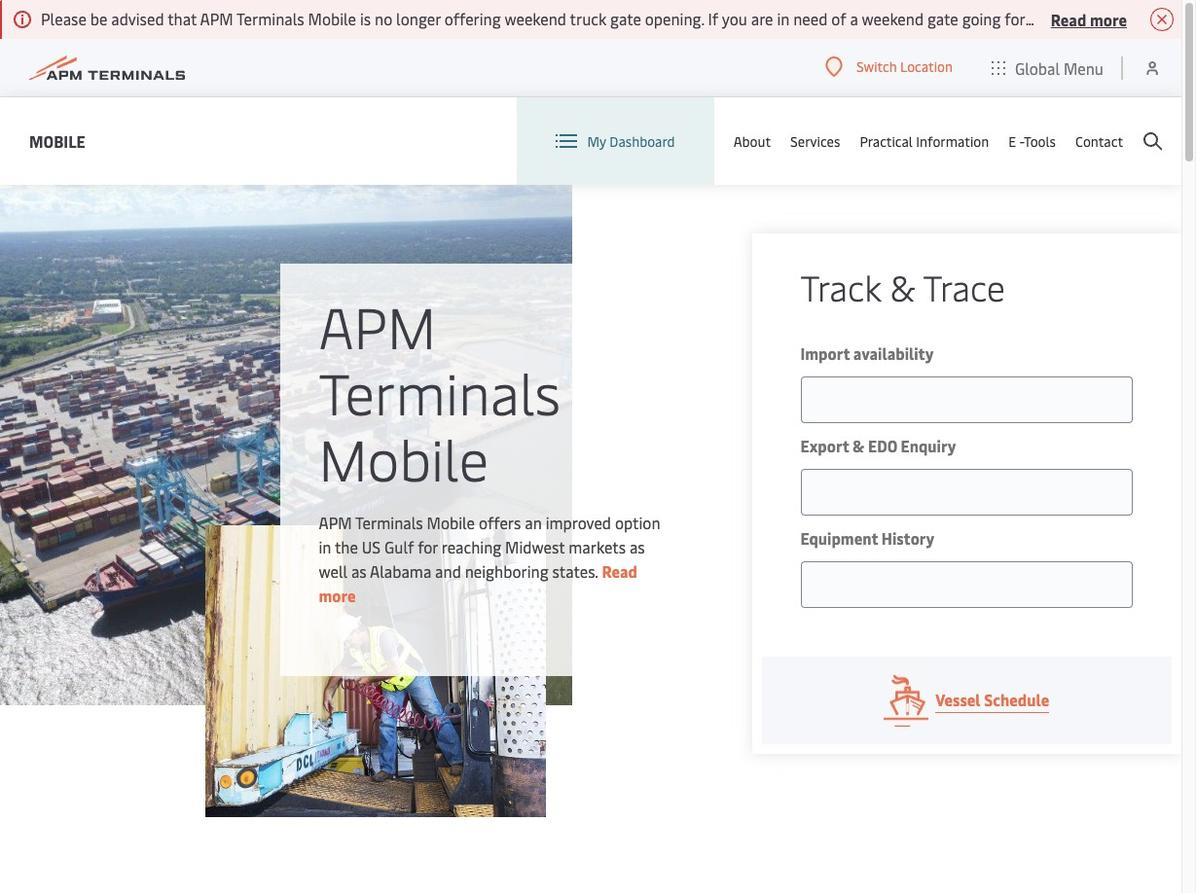 Task type: describe. For each thing, give the bounding box(es) containing it.
history
[[882, 528, 935, 549]]

1 gate from the left
[[610, 8, 641, 29]]

equipment
[[801, 528, 878, 549]]

schedule
[[984, 689, 1050, 711]]

please be advised that apm terminals mobile is no longer offering weekend truck gate opening. if you are in need of a weekend gate going forward, please email
[[41, 8, 1159, 29]]

midwest
[[505, 536, 565, 557]]

track & trace
[[801, 263, 1006, 311]]

offering
[[445, 8, 501, 29]]

practical
[[860, 132, 913, 150]]

global
[[1015, 57, 1060, 78]]

0 vertical spatial as
[[630, 536, 645, 557]]

improved
[[546, 512, 611, 533]]

mobile secondary image
[[206, 526, 546, 818]]

going
[[962, 8, 1001, 29]]

tools
[[1024, 132, 1056, 150]]

contact button
[[1076, 97, 1123, 185]]

terminals for apm terminals mobile offers an improved option in the us gulf for reaching midwest markets as well as alabama and neighboring states.
[[355, 512, 423, 533]]

about button
[[734, 97, 771, 185]]

about
[[734, 132, 771, 150]]

longer
[[396, 8, 441, 29]]

practical information
[[860, 132, 989, 150]]

apm terminals mobile offers an improved option in the us gulf for reaching midwest markets as well as alabama and neighboring states.
[[319, 512, 660, 582]]

are
[[751, 8, 773, 29]]

-
[[1020, 132, 1024, 150]]

is
[[360, 8, 371, 29]]

0 vertical spatial apm
[[200, 8, 233, 29]]

mobile inside 'apm terminals mobile offers an improved option in the us gulf for reaching midwest markets as well as alabama and neighboring states.'
[[427, 512, 475, 533]]

trace
[[923, 263, 1006, 311]]

equipment history
[[801, 528, 935, 549]]

a
[[850, 8, 858, 29]]

edo
[[868, 435, 898, 457]]

us
[[362, 536, 381, 557]]

switch location
[[857, 58, 953, 76]]

e -tools button
[[1009, 97, 1056, 185]]

export
[[801, 435, 849, 457]]

be
[[90, 8, 107, 29]]

please
[[1067, 8, 1113, 29]]

offers
[[479, 512, 521, 533]]

services
[[791, 132, 841, 150]]

reaching
[[442, 536, 502, 557]]

an
[[525, 512, 542, 533]]

global menu
[[1015, 57, 1104, 78]]

apm for apm terminals mobile
[[319, 287, 436, 364]]

e -tools
[[1009, 132, 1056, 150]]

neighboring
[[465, 560, 549, 582]]

services button
[[791, 97, 841, 185]]

my dashboard button
[[556, 97, 675, 185]]

& for trace
[[890, 263, 916, 311]]

0 horizontal spatial as
[[351, 560, 367, 582]]

email
[[1116, 8, 1155, 29]]

well
[[319, 560, 348, 582]]

forward,
[[1005, 8, 1064, 29]]

for
[[418, 536, 438, 557]]

my
[[587, 132, 606, 150]]



Task type: vqa. For each thing, say whether or not it's contained in the screenshot.
7th 07:00 from the bottom
no



Task type: locate. For each thing, give the bounding box(es) containing it.
1 horizontal spatial &
[[890, 263, 916, 311]]

& left trace
[[890, 263, 916, 311]]

apm terminals mobile
[[319, 287, 561, 496]]

in right are
[[777, 8, 790, 29]]

practical information button
[[860, 97, 989, 185]]

1 vertical spatial &
[[853, 435, 865, 457]]

0 vertical spatial terminals
[[237, 8, 304, 29]]

read
[[1051, 8, 1087, 30], [602, 560, 638, 582]]

global menu button
[[972, 38, 1123, 97]]

0 horizontal spatial weekend
[[505, 8, 567, 29]]

advised
[[111, 8, 164, 29]]

1 vertical spatial in
[[319, 536, 331, 557]]

mobile inside the 'apm terminals mobile'
[[319, 419, 489, 496]]

0 horizontal spatial in
[[319, 536, 331, 557]]

more for read more link
[[319, 585, 356, 606]]

read inside button
[[1051, 8, 1087, 30]]

close alert image
[[1151, 8, 1174, 31]]

of
[[832, 8, 847, 29]]

e
[[1009, 132, 1016, 150]]

read for read more link
[[602, 560, 638, 582]]

more inside button
[[1090, 8, 1127, 30]]

0 horizontal spatial read
[[602, 560, 638, 582]]

0 horizontal spatial &
[[853, 435, 865, 457]]

gulf
[[385, 536, 414, 557]]

mobile link
[[29, 129, 85, 153]]

and
[[435, 560, 461, 582]]

the
[[335, 536, 358, 557]]

information
[[916, 132, 989, 150]]

terminals
[[237, 8, 304, 29], [319, 353, 561, 430], [355, 512, 423, 533]]

menu
[[1064, 57, 1104, 78]]

states.
[[552, 560, 598, 582]]

0 horizontal spatial read more
[[319, 560, 638, 606]]

location
[[900, 58, 953, 76]]

0 vertical spatial read more
[[1051, 8, 1127, 30]]

read up global menu
[[1051, 8, 1087, 30]]

need
[[794, 8, 828, 29]]

more left close alert image
[[1090, 8, 1127, 30]]

track
[[801, 263, 881, 311]]

&
[[890, 263, 916, 311], [853, 435, 865, 457]]

import
[[801, 343, 850, 364]]

as
[[630, 536, 645, 557], [351, 560, 367, 582]]

0 horizontal spatial more
[[319, 585, 356, 606]]

in
[[777, 8, 790, 29], [319, 536, 331, 557]]

read more
[[1051, 8, 1127, 30], [319, 560, 638, 606]]

read more button
[[1051, 7, 1127, 31]]

1 vertical spatial terminals
[[319, 353, 561, 430]]

read inside read more link
[[602, 560, 638, 582]]

apm inside the 'apm terminals mobile'
[[319, 287, 436, 364]]

0 vertical spatial read
[[1051, 8, 1087, 30]]

weekend left truck
[[505, 8, 567, 29]]

1 weekend from the left
[[505, 8, 567, 29]]

1 vertical spatial read
[[602, 560, 638, 582]]

weekend right a
[[862, 8, 924, 29]]

alabama
[[370, 560, 431, 582]]

1 vertical spatial more
[[319, 585, 356, 606]]

apm
[[200, 8, 233, 29], [319, 287, 436, 364], [319, 512, 352, 533]]

as right well
[[351, 560, 367, 582]]

you
[[722, 8, 748, 29]]

1 horizontal spatial read more
[[1051, 8, 1127, 30]]

2 weekend from the left
[[862, 8, 924, 29]]

& for edo
[[853, 435, 865, 457]]

1 horizontal spatial weekend
[[862, 8, 924, 29]]

0 vertical spatial &
[[890, 263, 916, 311]]

if
[[708, 8, 719, 29]]

1 horizontal spatial as
[[630, 536, 645, 557]]

read more for read more link
[[319, 560, 638, 606]]

read down the markets
[[602, 560, 638, 582]]

weekend
[[505, 8, 567, 29], [862, 8, 924, 29]]

1 horizontal spatial in
[[777, 8, 790, 29]]

no
[[375, 8, 393, 29]]

please
[[41, 8, 86, 29]]

markets
[[569, 536, 626, 557]]

import availability
[[801, 343, 934, 364]]

read for the read more button
[[1051, 8, 1087, 30]]

read more link
[[319, 560, 638, 606]]

xin da yang zhou  docked at apm terminals mobile image
[[0, 185, 572, 706]]

vessel schedule
[[936, 689, 1050, 711]]

1 horizontal spatial read
[[1051, 8, 1087, 30]]

vessel schedule link
[[762, 657, 1172, 745]]

1 vertical spatial apm
[[319, 287, 436, 364]]

in left the
[[319, 536, 331, 557]]

truck
[[570, 8, 607, 29]]

dashboard
[[610, 132, 675, 150]]

switch location button
[[825, 56, 953, 78]]

1 horizontal spatial more
[[1090, 8, 1127, 30]]

more
[[1090, 8, 1127, 30], [319, 585, 356, 606]]

terminals for apm terminals mobile
[[319, 353, 561, 430]]

switch
[[857, 58, 897, 76]]

in inside 'apm terminals mobile offers an improved option in the us gulf for reaching midwest markets as well as alabama and neighboring states.'
[[319, 536, 331, 557]]

gate right truck
[[610, 8, 641, 29]]

apm inside 'apm terminals mobile offers an improved option in the us gulf for reaching midwest markets as well as alabama and neighboring states.'
[[319, 512, 352, 533]]

mobile
[[308, 8, 356, 29], [29, 130, 85, 151], [319, 419, 489, 496], [427, 512, 475, 533]]

1 vertical spatial as
[[351, 560, 367, 582]]

1 vertical spatial read more
[[319, 560, 638, 606]]

0 horizontal spatial gate
[[610, 8, 641, 29]]

2 gate from the left
[[928, 8, 959, 29]]

enquiry
[[901, 435, 956, 457]]

gate
[[610, 8, 641, 29], [928, 8, 959, 29]]

opening.
[[645, 8, 704, 29]]

option
[[615, 512, 660, 533]]

2 vertical spatial terminals
[[355, 512, 423, 533]]

2 vertical spatial apm
[[319, 512, 352, 533]]

more for the read more button
[[1090, 8, 1127, 30]]

read more up menu at the right top of page
[[1051, 8, 1127, 30]]

my dashboard
[[587, 132, 675, 150]]

0 vertical spatial in
[[777, 8, 790, 29]]

that
[[168, 8, 197, 29]]

read more down reaching
[[319, 560, 638, 606]]

as down option
[[630, 536, 645, 557]]

0 vertical spatial more
[[1090, 8, 1127, 30]]

& left edo
[[853, 435, 865, 457]]

more down well
[[319, 585, 356, 606]]

terminals inside 'apm terminals mobile offers an improved option in the us gulf for reaching midwest markets as well as alabama and neighboring states.'
[[355, 512, 423, 533]]

vessel
[[936, 689, 981, 711]]

availability
[[854, 343, 934, 364]]

contact
[[1076, 132, 1123, 150]]

export & edo enquiry
[[801, 435, 956, 457]]

gate left going
[[928, 8, 959, 29]]

1 horizontal spatial gate
[[928, 8, 959, 29]]

apm for apm terminals mobile offers an improved option in the us gulf for reaching midwest markets as well as alabama and neighboring states.
[[319, 512, 352, 533]]

read more for the read more button
[[1051, 8, 1127, 30]]



